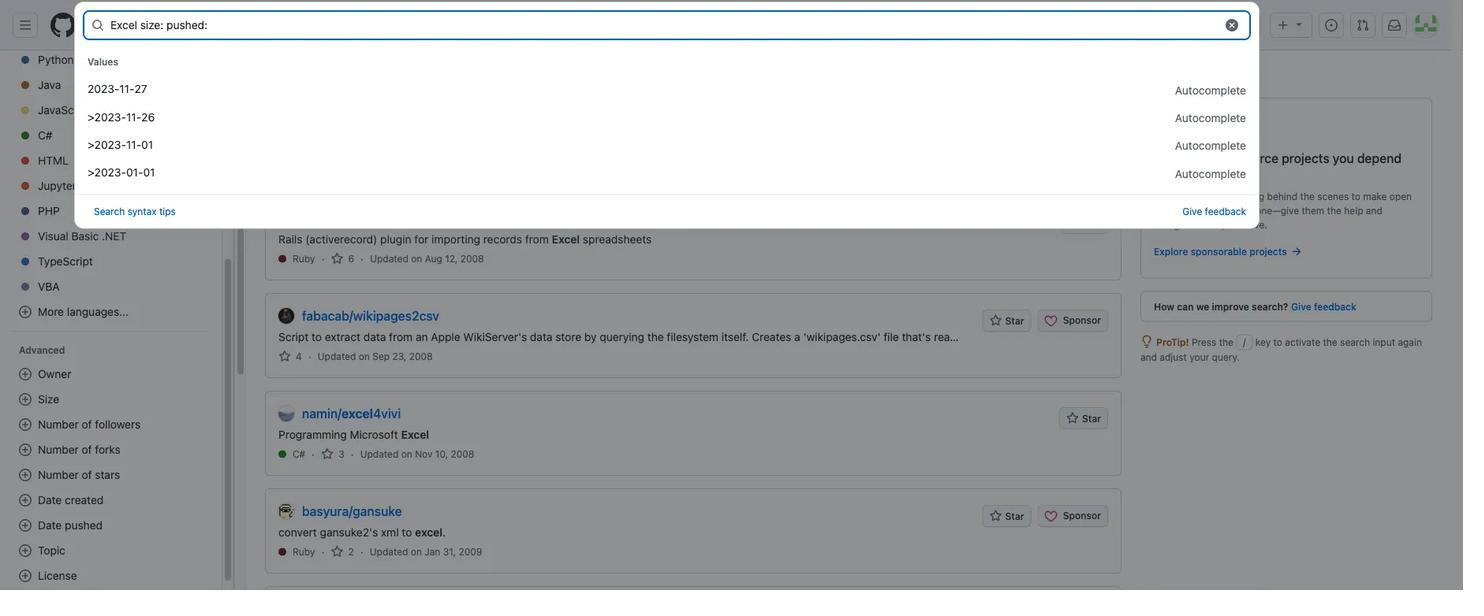 Task type: vqa. For each thing, say whether or not it's contained in the screenshot.
signals.
no



Task type: describe. For each thing, give the bounding box(es) containing it.
homepage image
[[50, 13, 76, 38]]

plus circle image for topic
[[19, 545, 32, 558]]

activate
[[1285, 337, 1321, 348]]

size button
[[13, 387, 209, 413]]

license button
[[13, 564, 209, 589]]

31,
[[443, 547, 456, 558]]

search
[[1340, 337, 1370, 348]]

on for programming microsoft excel
[[401, 449, 412, 460]]

you
[[1333, 151, 1354, 166]]

git pull request image
[[1357, 19, 1370, 32]]

and inside key to activate the search input again and adjust your query.
[[1141, 352, 1157, 363]]

jan
[[425, 547, 440, 558]]

excel size: pushed: inside button
[[110, 19, 208, 32]]

rea…
[[934, 331, 959, 344]]

everyone—give
[[1232, 206, 1299, 217]]

updated for rails (activerecord) plugin for importing records from
[[370, 254, 409, 265]]

updated inside · updated on sep 23, 2008
[[318, 351, 356, 362]]

2009
[[459, 547, 482, 558]]

autocomplete for >2023-01-01
[[1175, 167, 1246, 180]]

and inside sponsor open source projects you depend on contributors are working behind the scenes to make open source better for everyone—give them the help and recognition they deserve.
[[1366, 206, 1383, 217]]

protip!
[[1157, 337, 1189, 348]]

more languages...
[[38, 306, 129, 319]]

license
[[38, 570, 77, 583]]

java link
[[13, 73, 209, 98]]

2008 for rails (activerecord) plugin for importing records from
[[460, 254, 484, 265]]

owner
[[38, 368, 71, 381]]

>2023- for >2023-11-26
[[88, 110, 126, 123]]

jupyter
[[38, 179, 76, 192]]

search syntax tips link
[[94, 205, 176, 219]]

number for number of forks
[[38, 444, 79, 457]]

give feedback button inside dialog
[[1183, 205, 1246, 219]]

basic
[[71, 230, 99, 243]]

basyura/gansuke
[[302, 504, 402, 519]]

c# link
[[13, 123, 209, 148]]

from inside spohlenz/ excel _importer rails (activerecord) plugin for importing records from excel spreadsheets
[[525, 233, 549, 246]]

· left "6" "link" on the top left
[[321, 252, 325, 265]]

on inside sponsor open source projects you depend on contributors are working behind the scenes to make open source better for everyone—give them the help and recognition they deserve.
[[1154, 170, 1169, 185]]

recognition
[[1154, 220, 1204, 231]]

0 horizontal spatial source
[[1154, 206, 1184, 217]]

records
[[483, 233, 522, 246]]

querying
[[600, 331, 645, 344]]

fabacab/wikipages2csv link
[[302, 307, 439, 326]]

ruby for rails (activerecord) plugin for importing records from
[[293, 254, 315, 265]]

projects inside sponsor open source projects you depend on contributors are working behind the scenes to make open source better for everyone—give them the help and recognition they deserve.
[[1282, 151, 1330, 166]]

1 data from the left
[[364, 331, 386, 344]]

visual
[[38, 230, 68, 243]]

2 vertical spatial excel
[[415, 526, 443, 539]]

sc 9kayk9 0 image for 3
[[321, 448, 334, 461]]

command palette image
[[1231, 19, 1244, 32]]

· left "2" link
[[321, 546, 325, 559]]

the up them
[[1301, 191, 1315, 202]]

topic
[[38, 545, 65, 558]]

4 link
[[278, 350, 302, 364]]

1 vertical spatial c#
[[293, 449, 305, 460]]

excel for namin/
[[342, 407, 373, 422]]

to right script
[[312, 331, 322, 344]]

press
[[1192, 337, 1217, 348]]

pushed: inside button
[[167, 19, 208, 32]]

sc 9kayk9 0 image for protip!
[[1141, 336, 1153, 348]]

filesystem
[[667, 331, 719, 344]]

are
[[1213, 191, 1227, 202]]

1 vertical spatial feedback
[[1314, 302, 1357, 313]]

number for number of followers
[[38, 419, 79, 432]]

vba
[[38, 280, 60, 293]]

plus image
[[1277, 19, 1290, 32]]

triangle down image
[[1293, 18, 1306, 30]]

sc 9kayk9 0 image for 4
[[278, 351, 291, 363]]

them
[[1302, 206, 1325, 217]]

11- for 01
[[126, 138, 141, 151]]

visual basic .net
[[38, 230, 126, 243]]

0 horizontal spatial open
[[1206, 151, 1236, 166]]

· right 4
[[308, 350, 311, 363]]

explore sponsorable projects link
[[1154, 245, 1419, 265]]

c# language element
[[293, 448, 305, 462]]

languages...
[[67, 306, 129, 319]]

>2023- for >2023-11-01
[[88, 138, 126, 151]]

spreadsheets
[[583, 233, 652, 246]]

· right the "3"
[[351, 448, 354, 461]]

2 link
[[331, 546, 354, 560]]

search?
[[1252, 302, 1288, 313]]

date for date created
[[38, 494, 62, 507]]

php link
[[13, 199, 209, 224]]

for inside sponsor open source projects you depend on contributors are working behind the scenes to make open source better for everyone—give them the help and recognition they deserve.
[[1217, 206, 1229, 217]]

your
[[1190, 352, 1210, 363]]

plus circle image for date created
[[19, 495, 32, 507]]

script
[[278, 331, 309, 344]]

scenes
[[1318, 191, 1349, 202]]

programming microsoft excel
[[278, 428, 429, 441]]

date created
[[38, 494, 104, 507]]

typescript link
[[13, 249, 209, 275]]

>2023-11-26
[[88, 110, 155, 123]]

to right xml
[[402, 526, 412, 539]]

can
[[1177, 302, 1194, 313]]

sponsor link for fabacab/wikipages2csv
[[1038, 310, 1108, 332]]

gansuke2's
[[320, 526, 378, 539]]

pushed
[[65, 519, 103, 532]]

size: inside dialog
[[140, 19, 164, 32]]

01 for 01-
[[143, 166, 155, 179]]

· updated on sep 23, 2008
[[308, 350, 433, 363]]

(activerecord)
[[305, 233, 377, 246]]

date pushed button
[[13, 514, 209, 539]]

behind
[[1267, 191, 1298, 202]]

forks
[[95, 444, 120, 457]]

projects inside "explore sponsorable projects" link
[[1250, 247, 1287, 258]]

better
[[1187, 206, 1214, 217]]

0 horizontal spatial feedback
[[1205, 206, 1246, 217]]

html
[[38, 154, 69, 167]]

advanced element
[[6, 362, 215, 591]]

php
[[38, 205, 60, 218]]

plus circle image for license
[[19, 570, 32, 583]]

convert
[[278, 526, 317, 539]]

autocomplete for 2023-11-27
[[1175, 84, 1246, 97]]

topic button
[[13, 539, 209, 564]]

sponsor link for basyura/gansuke
[[1038, 506, 1108, 528]]

10,
[[435, 449, 448, 460]]

11- for 27
[[119, 82, 134, 95]]

help
[[1344, 206, 1364, 217]]

updated for programming microsoft
[[360, 449, 399, 460]]

6
[[348, 254, 354, 265]]

sponsor inside sponsor open source projects you depend on contributors are working behind the scenes to make open source better for everyone—give them the help and recognition they deserve.
[[1154, 151, 1203, 166]]

fabacab/wikipages2csv
[[302, 309, 439, 324]]

vba link
[[13, 275, 209, 300]]

followers
[[95, 419, 141, 432]]

that's
[[902, 331, 931, 344]]

more languages... button
[[13, 300, 209, 325]]

number of stars button
[[13, 463, 209, 488]]

sponsor for fabacab/wikipages2csv
[[1063, 315, 1101, 327]]

owner button
[[13, 362, 209, 387]]

excel for spohlenz/
[[359, 211, 391, 226]]

sponsor for basyura/gansuke
[[1063, 511, 1101, 522]]

the right querying
[[648, 331, 664, 344]]

wikiserver's
[[463, 331, 527, 344]]

3 link
[[321, 448, 344, 462]]

notifications image
[[1388, 19, 1401, 32]]

1 horizontal spatial source
[[1239, 151, 1279, 166]]

explore sponsorable projects
[[1154, 247, 1287, 258]]

1 horizontal spatial give feedback button
[[1291, 299, 1357, 315]]

jupyter notebook link
[[13, 174, 209, 199]]

sc 9kayk9 0 image inside "explore sponsorable projects" link
[[1290, 246, 1303, 258]]

2 data from the left
[[530, 331, 553, 344]]

number of forks
[[38, 444, 120, 457]]

date created button
[[13, 488, 209, 514]]

ruby language element for convert gansuke2's xml to
[[293, 546, 315, 560]]

make
[[1363, 191, 1387, 202]]



Task type: locate. For each thing, give the bounding box(es) containing it.
0 vertical spatial 01
[[141, 138, 153, 151]]

plus circle image left 'number of followers'
[[19, 419, 32, 432]]

and down make
[[1366, 206, 1383, 217]]

on left nov
[[401, 449, 412, 460]]

26
[[141, 110, 155, 123]]

we
[[1196, 302, 1210, 313]]

>2023- up notebook
[[88, 166, 126, 179]]

ruby language element down convert
[[293, 546, 315, 560]]

working
[[1230, 191, 1265, 202]]

01 down 26 at the top left of the page
[[141, 138, 153, 151]]

0 vertical spatial excel
[[359, 211, 391, 226]]

plus circle image inside the owner button
[[19, 368, 32, 381]]

number of followers
[[38, 419, 141, 432]]

2 ruby language element from the top
[[293, 546, 315, 560]]

plus circle image for size
[[19, 394, 32, 406]]

to inside key to activate the search input again and adjust your query.
[[1274, 337, 1283, 348]]

apple
[[431, 331, 460, 344]]

again
[[1398, 337, 1422, 348]]

2008 inside · updated on aug 12, 2008
[[460, 254, 484, 265]]

spohlenz/ excel _importer rails (activerecord) plugin for importing records from excel spreadsheets
[[278, 211, 652, 246]]

2 ruby from the top
[[293, 547, 315, 558]]

None text field
[[110, 13, 1216, 38]]

updated down plugin
[[370, 254, 409, 265]]

date up topic
[[38, 519, 62, 532]]

01 for 11-
[[141, 138, 153, 151]]

0 vertical spatial number
[[38, 419, 79, 432]]

for up · updated on aug 12, 2008 at left
[[414, 233, 429, 246]]

2 vertical spatial >2023-
[[88, 166, 126, 179]]

1 horizontal spatial and
[[1366, 206, 1383, 217]]

0 horizontal spatial data
[[364, 331, 386, 344]]

plus circle image left "number of forks"
[[19, 444, 32, 457]]

c# inside "c#" "link"
[[38, 129, 52, 142]]

key to activate the search input again and adjust your query.
[[1141, 337, 1422, 363]]

plus circle image left number of stars
[[19, 469, 32, 482]]

01
[[141, 138, 153, 151], [143, 166, 155, 179]]

namin/
[[302, 407, 342, 422]]

projects down deserve.
[[1250, 247, 1287, 258]]

2 vertical spatial of
[[82, 469, 92, 482]]

from
[[525, 233, 549, 246], [389, 331, 413, 344]]

1 plus circle image from the top
[[19, 444, 32, 457]]

from up 23, on the bottom
[[389, 331, 413, 344]]

on for spreadsheets
[[411, 254, 422, 265]]

feedback down are
[[1205, 206, 1246, 217]]

updated
[[370, 254, 409, 265], [318, 351, 356, 362], [360, 449, 399, 460], [370, 547, 408, 558]]

1 vertical spatial plus circle image
[[19, 469, 32, 482]]

an
[[416, 331, 428, 344]]

plus circle image for date pushed
[[19, 520, 32, 532]]

0 vertical spatial sponsor link
[[1038, 310, 1108, 332]]

1 ruby from the top
[[293, 254, 315, 265]]

on inside · updated on sep 23, 2008
[[359, 351, 370, 362]]

autocomplete for >2023-11-26
[[1175, 111, 1246, 125]]

c# down programming
[[293, 449, 305, 460]]

to up help
[[1352, 191, 1361, 202]]

0 vertical spatial ruby
[[293, 254, 315, 265]]

source
[[1239, 151, 1279, 166], [1154, 206, 1184, 217]]

the inside key to activate the search input again and adjust your query.
[[1323, 337, 1338, 348]]

1 horizontal spatial feedback
[[1314, 302, 1357, 313]]

key
[[1256, 337, 1271, 348]]

and left adjust
[[1141, 352, 1157, 363]]

pushed:
[[167, 19, 208, 32], [167, 19, 208, 32]]

2008 right 12,
[[460, 254, 484, 265]]

1 vertical spatial source
[[1154, 206, 1184, 217]]

11-
[[119, 82, 134, 95], [126, 110, 141, 123], [126, 138, 141, 151]]

4 plus circle image from the top
[[19, 419, 32, 432]]

3 plus circle image from the top
[[19, 545, 32, 558]]

0 vertical spatial source
[[1239, 151, 1279, 166]]

size
[[38, 393, 59, 406]]

script to extract data from an apple wikiserver's data store by querying the filesystem itself. creates a 'wikipages.csv' file that's rea…
[[278, 331, 959, 344]]

dialog containing excel size: pushed:
[[74, 2, 1260, 229]]

plus circle image for more languages...
[[19, 306, 32, 319]]

0 vertical spatial give
[[1183, 206, 1202, 217]]

to inside sponsor open source projects you depend on contributors are working behind the scenes to make open source better for everyone—give them the help and recognition they deserve.
[[1352, 191, 1361, 202]]

1 vertical spatial ruby language element
[[293, 546, 315, 560]]

excel
[[110, 19, 137, 32], [110, 19, 137, 32], [552, 233, 580, 246], [401, 428, 429, 441]]

1 sponsor link from the top
[[1038, 310, 1108, 332]]

on inside · updated on aug 12, 2008
[[411, 254, 422, 265]]

1 number from the top
[[38, 419, 79, 432]]

0 vertical spatial open
[[1206, 151, 1236, 166]]

plus circle image left the owner
[[19, 368, 32, 381]]

data up · updated on sep 23, 2008
[[364, 331, 386, 344]]

0 vertical spatial 2008
[[460, 254, 484, 265]]

sc 9kayk9 0 image for 2
[[331, 546, 344, 559]]

source up recognition
[[1154, 206, 1184, 217]]

on inside the '· updated on nov 10, 2008'
[[401, 449, 412, 460]]

1 date from the top
[[38, 494, 62, 507]]

updated inside · updated on aug 12, 2008
[[370, 254, 409, 265]]

plus circle image inside the size button
[[19, 394, 32, 406]]

on for .
[[411, 547, 422, 558]]

sc 9kayk9 0 image inside "3" "link"
[[321, 448, 334, 461]]

open right make
[[1390, 191, 1412, 202]]

deserve.
[[1229, 220, 1268, 231]]

0 horizontal spatial from
[[389, 331, 413, 344]]

1 vertical spatial ruby
[[293, 547, 315, 558]]

data left store at the left bottom of the page
[[530, 331, 553, 344]]

1 >2023- from the top
[[88, 110, 126, 123]]

1 ruby language element from the top
[[293, 252, 315, 266]]

0 vertical spatial give feedback button
[[1183, 205, 1246, 219]]

3
[[339, 449, 344, 460]]

1 horizontal spatial data
[[530, 331, 553, 344]]

ruby language element
[[293, 252, 315, 266], [293, 546, 315, 560]]

2 sponsor link from the top
[[1038, 506, 1108, 528]]

· right 2
[[360, 546, 363, 559]]

2 vertical spatial number
[[38, 469, 79, 482]]

0 vertical spatial projects
[[1282, 151, 1330, 166]]

_importer
[[391, 211, 449, 226]]

ruby language element down the rails
[[293, 252, 315, 266]]

ruby language element for rails (activerecord) plugin for importing records from
[[293, 252, 315, 266]]

on inside · updated on jan 31, 2009
[[411, 547, 422, 558]]

4 autocomplete from the top
[[1175, 167, 1246, 180]]

· right c# language element
[[312, 448, 315, 461]]

1 vertical spatial and
[[1141, 352, 1157, 363]]

1 vertical spatial open
[[1390, 191, 1412, 202]]

2008 down an
[[409, 351, 433, 362]]

3 number from the top
[[38, 469, 79, 482]]

of inside the number of stars button
[[82, 469, 92, 482]]

excel up 'programming microsoft excel'
[[342, 407, 373, 422]]

1 horizontal spatial give
[[1291, 302, 1312, 313]]

from right records
[[525, 233, 549, 246]]

7 plus circle image from the top
[[19, 570, 32, 583]]

advanced
[[19, 345, 65, 356]]

for inside spohlenz/ excel _importer rails (activerecord) plugin for importing records from excel spreadsheets
[[414, 233, 429, 246]]

1 of from the top
[[82, 419, 92, 432]]

2 vertical spatial plus circle image
[[19, 545, 32, 558]]

rails
[[278, 233, 302, 246]]

date up date pushed on the bottom of the page
[[38, 494, 62, 507]]

size: inside button
[[140, 19, 164, 32]]

sc 9kayk9 0 image
[[1290, 246, 1303, 258], [331, 253, 344, 265], [278, 351, 291, 363], [321, 448, 334, 461]]

number of stars
[[38, 469, 120, 482]]

aug
[[425, 254, 442, 265]]

11- for 26
[[126, 110, 141, 123]]

5 plus circle image from the top
[[19, 495, 32, 507]]

number up date created
[[38, 469, 79, 482]]

excel size: pushed:
[[110, 19, 208, 32], [110, 19, 208, 32]]

excel up plugin
[[359, 211, 391, 226]]

jupyter notebook
[[38, 179, 129, 192]]

on left sep
[[359, 351, 370, 362]]

typescript
[[38, 255, 93, 268]]

1 autocomplete from the top
[[1175, 84, 1246, 97]]

excel up jan
[[415, 526, 443, 539]]

on left jan
[[411, 547, 422, 558]]

python
[[38, 53, 74, 66]]

0 horizontal spatial for
[[414, 233, 429, 246]]

sc 9kayk9 0 image inside "2" link
[[331, 546, 344, 559]]

of for followers
[[82, 419, 92, 432]]

1 vertical spatial projects
[[1250, 247, 1287, 258]]

number inside "button"
[[38, 419, 79, 432]]

2 autocomplete from the top
[[1175, 111, 1246, 125]]

sc 9kayk9 0 image left 2
[[331, 546, 344, 559]]

plus circle image left topic
[[19, 545, 32, 558]]

data
[[364, 331, 386, 344], [530, 331, 553, 344]]

give feedback button up they on the top right
[[1183, 205, 1246, 219]]

plus circle image left date pushed on the bottom of the page
[[19, 520, 32, 532]]

plus circle image inside date created button
[[19, 495, 32, 507]]

of for stars
[[82, 469, 92, 482]]

sep
[[373, 351, 390, 362]]

python link
[[13, 47, 209, 73]]

2 plus circle image from the top
[[19, 368, 32, 381]]

1 vertical spatial 2008
[[409, 351, 433, 362]]

2 >2023- from the top
[[88, 138, 126, 151]]

2
[[348, 547, 354, 558]]

4
[[296, 351, 302, 362]]

1 vertical spatial number
[[38, 444, 79, 457]]

file
[[884, 331, 899, 344]]

package icon image
[[1154, 111, 1191, 141]]

0 vertical spatial from
[[525, 233, 549, 246]]

3 >2023- from the top
[[88, 166, 126, 179]]

2 of from the top
[[82, 444, 92, 457]]

plus circle image inside 'topic' button
[[19, 545, 32, 558]]

23,
[[392, 351, 407, 362]]

0 vertical spatial c#
[[38, 129, 52, 142]]

itself.
[[722, 331, 749, 344]]

0 horizontal spatial sc 9kayk9 0 image
[[331, 546, 344, 559]]

11- down 27
[[126, 110, 141, 123]]

give down the contributors
[[1183, 206, 1202, 217]]

excel inside spohlenz/ excel _importer rails (activerecord) plugin for importing records from excel spreadsheets
[[552, 233, 580, 246]]

sc 9kayk9 0 image left the "3"
[[321, 448, 334, 461]]

3 autocomplete from the top
[[1175, 139, 1246, 152]]

ruby
[[293, 254, 315, 265], [293, 547, 315, 558]]

press the
[[1192, 337, 1234, 348]]

0 vertical spatial sc 9kayk9 0 image
[[1141, 336, 1153, 348]]

6 plus circle image from the top
[[19, 520, 32, 532]]

plus circle image left size
[[19, 394, 32, 406]]

of inside number of forks button
[[82, 444, 92, 457]]

plus circle image inside license button
[[19, 570, 32, 583]]

number up number of stars
[[38, 444, 79, 457]]

1 vertical spatial date
[[38, 519, 62, 532]]

1 vertical spatial of
[[82, 444, 92, 457]]

4vivi
[[373, 407, 401, 422]]

importing
[[432, 233, 480, 246]]

they
[[1207, 220, 1227, 231]]

excel inside button
[[110, 19, 137, 32]]

2 vertical spatial 2008
[[451, 449, 474, 460]]

3 plus circle image from the top
[[19, 394, 32, 406]]

sc 9kayk9 0 image inside "6" "link"
[[331, 253, 344, 265]]

updated down microsoft at the bottom
[[360, 449, 399, 460]]

open up are
[[1206, 151, 1236, 166]]

plus circle image for owner
[[19, 368, 32, 381]]

·
[[321, 252, 325, 265], [361, 252, 364, 265], [308, 350, 311, 363], [312, 448, 315, 461], [351, 448, 354, 461], [321, 546, 325, 559], [360, 546, 363, 559]]

date for date pushed
[[38, 519, 62, 532]]

0 horizontal spatial and
[[1141, 352, 1157, 363]]

open
[[1206, 151, 1236, 166], [1390, 191, 1412, 202]]

1 vertical spatial excel
[[342, 407, 373, 422]]

how can we improve search? give feedback
[[1154, 302, 1357, 313]]

1 plus circle image from the top
[[19, 306, 32, 319]]

by
[[585, 331, 597, 344]]

give feedback button up activate
[[1291, 299, 1357, 315]]

0 vertical spatial of
[[82, 419, 92, 432]]

updated down xml
[[370, 547, 408, 558]]

1 horizontal spatial from
[[525, 233, 549, 246]]

>2023- down 2023-
[[88, 110, 126, 123]]

a
[[794, 331, 800, 344]]

plus circle image
[[19, 444, 32, 457], [19, 469, 32, 482], [19, 545, 32, 558]]

plus circle image left license
[[19, 570, 32, 583]]

the down scenes
[[1327, 206, 1342, 217]]

more
[[38, 306, 64, 319]]

give right search? at the bottom right of the page
[[1291, 302, 1312, 313]]

1 horizontal spatial sc 9kayk9 0 image
[[1141, 336, 1153, 348]]

sc 9kayk9 0 image left protip!
[[1141, 336, 1153, 348]]

plus circle image left 'more'
[[19, 306, 32, 319]]

0 vertical spatial for
[[1217, 206, 1229, 217]]

0 vertical spatial and
[[1366, 206, 1383, 217]]

sc 9kayk9 0 image inside 4 link
[[278, 351, 291, 363]]

27
[[134, 82, 147, 95]]

excel
[[359, 211, 391, 226], [342, 407, 373, 422], [415, 526, 443, 539]]

0 vertical spatial >2023-
[[88, 110, 126, 123]]

excel inside spohlenz/ excel _importer rails (activerecord) plugin for importing records from excel spreadsheets
[[359, 211, 391, 226]]

syntax
[[128, 206, 157, 217]]

plus circle image
[[19, 306, 32, 319], [19, 368, 32, 381], [19, 394, 32, 406], [19, 419, 32, 432], [19, 495, 32, 507], [19, 520, 32, 532], [19, 570, 32, 583]]

2 vertical spatial sponsor
[[1063, 511, 1101, 522]]

01-
[[126, 166, 143, 179]]

visual basic .net link
[[13, 224, 209, 249]]

on up the contributors
[[1154, 170, 1169, 185]]

updated for convert gansuke2's xml to
[[370, 547, 408, 558]]

2008
[[460, 254, 484, 265], [409, 351, 433, 362], [451, 449, 474, 460]]

0 horizontal spatial c#
[[38, 129, 52, 142]]

'wikipages.csv'
[[803, 331, 881, 344]]

source up 'working'
[[1239, 151, 1279, 166]]

ruby down convert
[[293, 547, 315, 558]]

of left stars
[[82, 469, 92, 482]]

for down are
[[1217, 206, 1229, 217]]

2008 right 10, on the left
[[451, 449, 474, 460]]

11- up javascript link
[[119, 82, 134, 95]]

updated down extract
[[318, 351, 356, 362]]

search syntax tips
[[94, 206, 176, 217]]

number for number of stars
[[38, 469, 79, 482]]

01 up the syntax
[[143, 166, 155, 179]]

ruby for convert gansuke2's xml to
[[293, 547, 315, 558]]

1 vertical spatial 01
[[143, 166, 155, 179]]

ruby down the rails
[[293, 254, 315, 265]]

updated inside · updated on jan 31, 2009
[[370, 547, 408, 558]]

updated inside the '· updated on nov 10, 2008'
[[360, 449, 399, 460]]

2008 for programming microsoft
[[451, 449, 474, 460]]

projects left the you
[[1282, 151, 1330, 166]]

3 of from the top
[[82, 469, 92, 482]]

plus circle image left date created
[[19, 495, 32, 507]]

0 vertical spatial 11-
[[119, 82, 134, 95]]

2 plus circle image from the top
[[19, 469, 32, 482]]

number down size
[[38, 419, 79, 432]]

1 vertical spatial sponsor
[[1063, 315, 1101, 327]]

1 vertical spatial sponsor link
[[1038, 506, 1108, 528]]

autocomplete for >2023-11-01
[[1175, 139, 1246, 152]]

dialog
[[74, 2, 1260, 229]]

feedback up search
[[1314, 302, 1357, 313]]

date
[[38, 494, 62, 507], [38, 519, 62, 532]]

0 vertical spatial feedback
[[1205, 206, 1246, 217]]

plus circle image inside date pushed button
[[19, 520, 32, 532]]

plus circle image inside number of followers "button"
[[19, 419, 32, 432]]

date inside button
[[38, 494, 62, 507]]

1 vertical spatial from
[[389, 331, 413, 344]]

nov
[[415, 449, 433, 460]]

2008 inside the '· updated on nov 10, 2008'
[[451, 449, 474, 460]]

sc 9kayk9 0 image for 6
[[331, 253, 344, 265]]

2 vertical spatial 11-
[[126, 138, 141, 151]]

the left search
[[1323, 337, 1338, 348]]

plus circle image inside number of forks button
[[19, 444, 32, 457]]

>2023- for >2023-01-01
[[88, 166, 126, 179]]

>2023- down >2023-11-26
[[88, 138, 126, 151]]

sponsorable
[[1191, 247, 1247, 258]]

issue opened image
[[1325, 19, 1338, 32]]

11- up 01-
[[126, 138, 141, 151]]

· updated on aug 12, 2008
[[361, 252, 484, 265]]

plus circle image for number of stars
[[19, 469, 32, 482]]

1 horizontal spatial c#
[[293, 449, 305, 460]]

1 vertical spatial give feedback button
[[1291, 299, 1357, 315]]

creates
[[752, 331, 792, 344]]

0 vertical spatial sponsor
[[1154, 151, 1203, 166]]

1 vertical spatial >2023-
[[88, 138, 126, 151]]

12,
[[445, 254, 458, 265]]

1 vertical spatial 11-
[[126, 110, 141, 123]]

/
[[1243, 337, 1246, 348]]

pushed: inside dialog
[[167, 19, 208, 32]]

c# up html
[[38, 129, 52, 142]]

0 vertical spatial plus circle image
[[19, 444, 32, 457]]

1 vertical spatial give
[[1291, 302, 1312, 313]]

1 vertical spatial for
[[414, 233, 429, 246]]

on left the aug
[[411, 254, 422, 265]]

· right 6
[[361, 252, 364, 265]]

date pushed
[[38, 519, 103, 532]]

on
[[1154, 170, 1169, 185], [411, 254, 422, 265], [359, 351, 370, 362], [401, 449, 412, 460], [411, 547, 422, 558]]

2 date from the top
[[38, 519, 62, 532]]

to right key
[[1274, 337, 1283, 348]]

of left forks
[[82, 444, 92, 457]]

1 horizontal spatial for
[[1217, 206, 1229, 217]]

of inside number of followers "button"
[[82, 419, 92, 432]]

2 number from the top
[[38, 444, 79, 457]]

0 horizontal spatial give feedback button
[[1183, 205, 1246, 219]]

2008 inside · updated on sep 23, 2008
[[409, 351, 433, 362]]

how
[[1154, 302, 1175, 313]]

sc 9kayk9 0 image left 6
[[331, 253, 344, 265]]

give
[[1183, 206, 1202, 217], [1291, 302, 1312, 313]]

values
[[88, 56, 118, 67]]

of for forks
[[82, 444, 92, 457]]

date inside button
[[38, 519, 62, 532]]

plus circle image for number of followers
[[19, 419, 32, 432]]

sc 9kayk9 0 image down them
[[1290, 246, 1303, 258]]

give feedback
[[1183, 206, 1246, 217]]

of up "number of forks"
[[82, 419, 92, 432]]

0 horizontal spatial give
[[1183, 206, 1202, 217]]

plus circle image inside the number of stars button
[[19, 469, 32, 482]]

for
[[1217, 206, 1229, 217], [414, 233, 429, 246]]

0 vertical spatial date
[[38, 494, 62, 507]]

plus circle image inside the more languages... button
[[19, 306, 32, 319]]

sc 9kayk9 0 image
[[1141, 336, 1153, 348], [331, 546, 344, 559]]

1 horizontal spatial open
[[1390, 191, 1412, 202]]

the up query.
[[1219, 337, 1234, 348]]

1 vertical spatial sc 9kayk9 0 image
[[331, 546, 344, 559]]

number of forks button
[[13, 438, 209, 463]]

sc 9kayk9 0 image left 4
[[278, 351, 291, 363]]

plus circle image for number of forks
[[19, 444, 32, 457]]

0 vertical spatial ruby language element
[[293, 252, 315, 266]]



